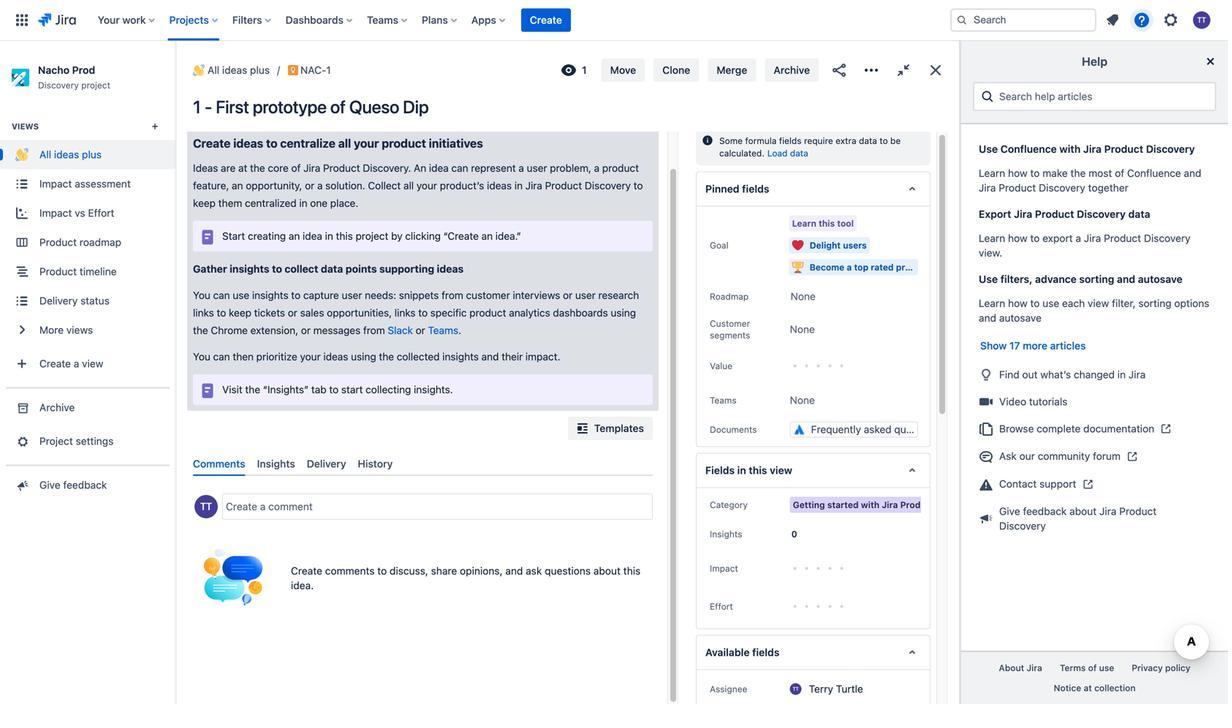 Task type: vqa. For each thing, say whether or not it's contained in the screenshot.


Task type: locate. For each thing, give the bounding box(es) containing it.
user
[[527, 162, 547, 174], [342, 289, 362, 301], [575, 289, 596, 301]]

1 vertical spatial can
[[213, 289, 230, 301]]

the left chrome
[[193, 324, 208, 336]]

projects button
[[165, 8, 224, 32]]

user inside ideas are at the core of jira product discovery. an idea can represent a user problem, a product feature, an opportunity, or a solution. collect all your product's ideas in jira product discovery to keep them centralized in one place.
[[527, 162, 547, 174]]

fields inside available fields element
[[752, 646, 780, 658]]

using down research
[[611, 307, 636, 319]]

learn inside learn how to use each view filter, sorting options and autosave
[[979, 297, 1005, 309]]

1 vertical spatial from
[[363, 324, 385, 336]]

this left tool
[[819, 218, 835, 228]]

insights inside the you can use insights to capture user needs: snippets from customer interviews or user research links to keep tickets or sales opportunities, links to specific product analytics dashboards using the chrome extension, or messages from
[[252, 289, 288, 301]]

collection
[[1095, 683, 1136, 693]]

0 vertical spatial you
[[193, 289, 210, 301]]

0 vertical spatial with
[[1060, 143, 1081, 155]]

1 vertical spatial fields
[[742, 183, 769, 195]]

impact up impact vs effort
[[39, 178, 72, 190]]

status
[[80, 295, 110, 307]]

1 left -
[[193, 97, 201, 117]]

1 inside nac-1 link
[[326, 64, 331, 76]]

keep inside the you can use insights to capture user needs: snippets from customer interviews or user research links to keep tickets or sales opportunities, links to specific product analytics dashboards using the chrome extension, or messages from
[[229, 307, 251, 319]]

fields inside pinned fields element
[[742, 183, 769, 195]]

1 vertical spatial archive
[[39, 401, 75, 413]]

product inside ideas are at the core of jira product discovery. an idea can represent a user problem, a product feature, an opportunity, or a solution. collect all your product's ideas in jira product discovery to keep them centralized in one place.
[[602, 162, 639, 174]]

1 vertical spatial feedback
[[1023, 505, 1067, 517]]

from up specific
[[442, 289, 463, 301]]

turtle
[[836, 683, 863, 695]]

feedback down contact support
[[1023, 505, 1067, 517]]

in down represent
[[515, 179, 523, 192]]

keep down feature,
[[193, 197, 216, 209]]

none up fields in this view element
[[790, 394, 815, 406]]

and inside learn how to use each view filter, sorting options and autosave
[[979, 312, 997, 324]]

autosave inside learn how to use each view filter, sorting options and autosave
[[999, 312, 1042, 324]]

1 horizontal spatial from
[[442, 289, 463, 301]]

2 horizontal spatial 1
[[582, 64, 587, 76]]

user up dashboards
[[575, 289, 596, 301]]

appswitcher icon image
[[13, 11, 31, 29]]

of up together
[[1115, 167, 1125, 179]]

delight
[[810, 240, 841, 250]]

1 horizontal spatial all
[[208, 64, 219, 76]]

create down more
[[39, 357, 71, 370]]

how inside the learn how to make the most of confluence and jira product discovery together
[[1008, 167, 1028, 179]]

banner
[[0, 0, 1228, 41]]

1 for 1 - first prototype of queso dip
[[193, 97, 201, 117]]

browse
[[999, 422, 1034, 434]]

1 horizontal spatial your
[[354, 136, 379, 150]]

be
[[891, 136, 901, 146]]

0 vertical spatial effort
[[88, 207, 114, 219]]

1 horizontal spatial all ideas plus link
[[190, 61, 270, 79]]

customer segments button
[[706, 315, 770, 344]]

1 for 1
[[582, 64, 587, 76]]

0 horizontal spatial plus
[[82, 148, 102, 160]]

opportunity,
[[246, 179, 302, 192]]

1 horizontal spatial 1
[[326, 64, 331, 76]]

create up ideas
[[193, 136, 231, 150]]

an inside ideas are at the core of jira product discovery. an idea can represent a user problem, a product feature, an opportunity, or a solution. collect all your product's ideas in jira product discovery to keep them centralized in one place.
[[232, 179, 243, 192]]

0 horizontal spatial delivery
[[39, 295, 78, 307]]

1 horizontal spatial insights
[[710, 529, 742, 539]]

delivery for delivery
[[307, 458, 346, 470]]

1 vertical spatial insights
[[710, 529, 742, 539]]

1 vertical spatial your
[[417, 179, 437, 192]]

of
[[330, 97, 346, 117], [291, 162, 301, 174], [1115, 167, 1125, 179], [1088, 663, 1097, 673]]

sorting inside learn how to use each view filter, sorting options and autosave
[[1139, 297, 1172, 309]]

ideas up the first
[[222, 64, 247, 76]]

user up opportunities,
[[342, 289, 362, 301]]

how down the filters,
[[1008, 297, 1028, 309]]

0 horizontal spatial your
[[300, 351, 321, 363]]

editor templates image
[[574, 420, 591, 437]]

0 horizontal spatial at
[[238, 162, 247, 174]]

with up make
[[1060, 143, 1081, 155]]

feedback inside give feedback about jira product discovery
[[1023, 505, 1067, 517]]

collected
[[397, 351, 440, 363]]

make
[[1043, 167, 1068, 179]]

this
[[819, 218, 835, 228], [336, 230, 353, 242], [749, 464, 767, 476], [623, 565, 641, 577]]

none down :trophy: image
[[791, 290, 816, 302]]

analytics
[[509, 307, 550, 319]]

use for terms
[[1099, 663, 1114, 673]]

:wave: image
[[193, 64, 205, 76], [193, 64, 205, 76], [15, 148, 29, 161]]

create
[[530, 14, 562, 26], [193, 136, 231, 150], [39, 357, 71, 370], [226, 501, 257, 513], [291, 565, 322, 577]]

plus inside the jira product discovery navigation element
[[82, 148, 102, 160]]

group containing all ideas plus
[[0, 103, 175, 387]]

the left core
[[250, 162, 265, 174]]

-
[[205, 97, 212, 117]]

2 use from the top
[[979, 273, 998, 285]]

use left each
[[1043, 297, 1060, 309]]

0 horizontal spatial all ideas plus link
[[0, 140, 175, 169]]

1 vertical spatial none
[[790, 323, 815, 335]]

create a view button
[[0, 349, 175, 378]]

ideas down "create
[[437, 263, 464, 275]]

0 vertical spatial using
[[611, 307, 636, 319]]

0 horizontal spatial all ideas plus
[[39, 148, 102, 160]]

1 horizontal spatial plus
[[250, 64, 270, 76]]

0 horizontal spatial archive button
[[0, 393, 175, 422]]

slack or teams .
[[388, 324, 461, 336]]

user left the problem,
[[527, 162, 547, 174]]

2 vertical spatial none
[[790, 394, 815, 406]]

0 horizontal spatial an
[[232, 179, 243, 192]]

1 horizontal spatial delivery
[[307, 458, 346, 470]]

create inside "popup button"
[[39, 357, 71, 370]]

product up an
[[382, 136, 426, 150]]

nac-
[[300, 64, 326, 76]]

learn inside the learn how to make the most of confluence and jira product discovery together
[[979, 167, 1005, 179]]

or right slack
[[416, 324, 425, 336]]

first
[[216, 97, 249, 117]]

discovery inside learn how to export a jira product discovery view.
[[1144, 232, 1191, 244]]

terry
[[809, 683, 833, 695]]

0 horizontal spatial sorting
[[1079, 273, 1115, 285]]

0 horizontal spatial all
[[39, 148, 51, 160]]

jira image
[[38, 11, 76, 29], [38, 11, 76, 29]]

product inside learn how to export a jira product discovery view.
[[1104, 232, 1141, 244]]

0 vertical spatial about
[[1070, 505, 1097, 517]]

0 vertical spatial autosave
[[1138, 273, 1183, 285]]

tutorials
[[1029, 396, 1068, 408]]

you for you can use insights to capture user needs: snippets from customer interviews or user research links to keep tickets or sales opportunities, links to specific product analytics dashboards using the chrome extension, or messages from
[[193, 289, 210, 301]]

how left make
[[1008, 167, 1028, 179]]

needs:
[[365, 289, 396, 301]]

product
[[382, 136, 426, 150], [602, 162, 639, 174], [896, 262, 930, 272], [470, 307, 506, 319]]

points
[[346, 263, 377, 275]]

give for give feedback about jira product discovery
[[999, 505, 1020, 517]]

0 horizontal spatial use
[[233, 289, 249, 301]]

banner containing your work
[[0, 0, 1228, 41]]

1 - first prototype of queso dip
[[193, 97, 429, 117]]

2 vertical spatial fields
[[752, 646, 780, 658]]

delivery status link
[[0, 286, 175, 315]]

0 vertical spatial insights
[[230, 263, 269, 275]]

this down place.
[[336, 230, 353, 242]]

2 vertical spatial can
[[213, 351, 230, 363]]

teams up documents popup button
[[710, 395, 737, 405]]

ask
[[999, 450, 1017, 462]]

delivery
[[39, 295, 78, 307], [307, 458, 346, 470]]

of left queso
[[330, 97, 346, 117]]

1 vertical spatial confluence
[[1127, 167, 1181, 179]]

2 you from the top
[[193, 351, 210, 363]]

create inside create comments to discuss, share opinions, and ask questions about this idea.
[[291, 565, 322, 577]]

0 horizontal spatial links
[[193, 307, 214, 319]]

1 horizontal spatial all ideas plus
[[208, 64, 270, 76]]

teams button
[[706, 391, 741, 409]]

of inside ideas are at the core of jira product discovery. an idea can represent a user problem, a product feature, an opportunity, or a solution. collect all your product's ideas in jira product discovery to keep them centralized in one place.
[[291, 162, 301, 174]]

1 how from the top
[[1008, 167, 1028, 179]]

tab list
[[187, 452, 659, 476]]

feedback down project settings button
[[63, 479, 107, 491]]

links up slack
[[395, 307, 416, 319]]

nacho prod discovery project
[[38, 64, 110, 90]]

1 button
[[559, 58, 593, 82]]

0 vertical spatial confluence
[[1001, 143, 1057, 155]]

delight users
[[810, 240, 867, 250]]

to inside ideas are at the core of jira product discovery. an idea can represent a user problem, a product feature, an opportunity, or a solution. collect all your product's ideas in jira product discovery to keep them centralized in one place.
[[634, 179, 643, 192]]

roadmap
[[710, 291, 749, 301]]

create for create a view
[[39, 357, 71, 370]]

about inside give feedback about jira product discovery
[[1070, 505, 1097, 517]]

can for ideas
[[213, 351, 230, 363]]

give right feedback image
[[39, 479, 60, 491]]

1 horizontal spatial idea
[[429, 162, 449, 174]]

insights button
[[706, 525, 747, 543]]

fields in this view
[[706, 464, 792, 476]]

using up start at the left of the page
[[351, 351, 376, 363]]

1 horizontal spatial keep
[[229, 307, 251, 319]]

documentation
[[1084, 422, 1155, 434]]

1 horizontal spatial autosave
[[1138, 273, 1183, 285]]

teams inside popup button
[[710, 395, 737, 405]]

more views link
[[0, 315, 175, 345]]

teams left plans
[[367, 14, 398, 26]]

a right the problem,
[[594, 162, 600, 174]]

0 horizontal spatial insights
[[257, 458, 295, 470]]

1 horizontal spatial sorting
[[1139, 297, 1172, 309]]

:heart: image
[[792, 239, 804, 251], [792, 239, 804, 251]]

1 horizontal spatial give
[[999, 505, 1020, 517]]

become
[[810, 262, 845, 272]]

delivery for delivery status
[[39, 295, 78, 307]]

archive up project
[[39, 401, 75, 413]]

2 how from the top
[[1008, 232, 1028, 244]]

view down the more views link
[[82, 357, 103, 370]]

1 vertical spatial all
[[404, 179, 414, 192]]

can inside the you can use insights to capture user needs: snippets from customer interviews or user research links to keep tickets or sales opportunities, links to specific product analytics dashboards using the chrome extension, or messages from
[[213, 289, 230, 301]]

0 vertical spatial delivery
[[39, 295, 78, 307]]

1 horizontal spatial using
[[611, 307, 636, 319]]

slack
[[388, 324, 413, 336]]

impact for assessment
[[39, 178, 72, 190]]

insights inside insights dropdown button
[[710, 529, 742, 539]]

learn up export
[[979, 167, 1005, 179]]

0 horizontal spatial with
[[861, 500, 880, 510]]

advance
[[1035, 273, 1077, 285]]

video
[[999, 396, 1026, 408]]

confluence up together
[[1127, 167, 1181, 179]]

learn inside learn how to export a jira product discovery view.
[[979, 232, 1005, 244]]

1 vertical spatial all
[[39, 148, 51, 160]]

an up them
[[232, 179, 243, 192]]

teams button
[[363, 8, 413, 32]]

1 horizontal spatial use
[[1043, 297, 1060, 309]]

search image
[[956, 14, 968, 26]]

export
[[1043, 232, 1073, 244]]

how for confluence
[[1008, 167, 1028, 179]]

the inside the you can use insights to capture user needs: snippets from customer interviews or user research links to keep tickets or sales opportunities, links to specific product analytics dashboards using the chrome extension, or messages from
[[193, 324, 208, 336]]

2 vertical spatial how
[[1008, 297, 1028, 309]]

in inside "link"
[[1118, 368, 1126, 380]]

load data
[[768, 148, 808, 158]]

learn up delight
[[792, 218, 817, 228]]

show
[[980, 340, 1007, 352]]

in right changed
[[1118, 368, 1126, 380]]

feedback inside button
[[63, 479, 107, 491]]

project settings
[[39, 435, 114, 447]]

2 links from the left
[[395, 307, 416, 319]]

core
[[268, 162, 289, 174]]

project left by
[[356, 230, 388, 242]]

0 vertical spatial how
[[1008, 167, 1028, 179]]

0 vertical spatial view
[[1088, 297, 1109, 309]]

about
[[1070, 505, 1097, 517], [594, 565, 621, 577]]

project down prod
[[81, 80, 110, 90]]

all right :wave: image
[[39, 148, 51, 160]]

archive
[[774, 64, 810, 76], [39, 401, 75, 413]]

0 vertical spatial feedback
[[63, 479, 107, 491]]

available fields element
[[696, 635, 931, 670]]

how inside learn how to export a jira product discovery view.
[[1008, 232, 1028, 244]]

of inside the learn how to make the most of confluence and jira product discovery together
[[1115, 167, 1125, 179]]

0 vertical spatial insights
[[257, 458, 295, 470]]

comments
[[325, 565, 375, 577]]

work
[[122, 14, 146, 26]]

nac-1 link
[[286, 61, 341, 79]]

apps
[[471, 14, 496, 26]]

fields up load data button
[[779, 136, 802, 146]]

the inside ideas are at the core of jira product discovery. an idea can represent a user problem, a product feature, an opportunity, or a solution. collect all your product's ideas in jira product discovery to keep them centralized in one place.
[[250, 162, 265, 174]]

discovery inside give feedback about jira product discovery
[[999, 520, 1046, 532]]

more image
[[863, 61, 880, 79]]

clone
[[663, 64, 690, 76]]

can down gather
[[213, 289, 230, 301]]

fields right pinned
[[742, 183, 769, 195]]

create up idea.
[[291, 565, 322, 577]]

an
[[232, 179, 243, 192], [289, 230, 300, 242], [481, 230, 493, 242]]

changed
[[1074, 368, 1115, 380]]

1 horizontal spatial user
[[527, 162, 547, 174]]

1
[[326, 64, 331, 76], [582, 64, 587, 76], [193, 97, 201, 117]]

plus up impact assessment link
[[82, 148, 102, 160]]

use up export
[[979, 143, 998, 155]]

require
[[804, 136, 833, 146]]

product right the problem,
[[602, 162, 639, 174]]

all inside the jira product discovery navigation element
[[39, 148, 51, 160]]

insights up create a comment
[[257, 458, 295, 470]]

insights down the "."
[[442, 351, 479, 363]]

1 horizontal spatial about
[[1070, 505, 1097, 517]]

pinned fields
[[706, 183, 769, 195]]

impact down insights dropdown button at the bottom right of the page
[[710, 563, 738, 573]]

1 vertical spatial using
[[351, 351, 376, 363]]

all right centralize
[[338, 136, 351, 150]]

a right export
[[1076, 232, 1081, 244]]

1 you from the top
[[193, 289, 210, 301]]

you inside the you can use insights to capture user needs: snippets from customer interviews or user research links to keep tickets or sales opportunities, links to specific product analytics dashboards using the chrome extension, or messages from
[[193, 289, 210, 301]]

archive right merge
[[774, 64, 810, 76]]

plus
[[250, 64, 270, 76], [82, 148, 102, 160]]

create inside button
[[530, 14, 562, 26]]

3 how from the top
[[1008, 297, 1028, 309]]

how
[[1008, 167, 1028, 179], [1008, 232, 1028, 244], [1008, 297, 1028, 309]]

a down "views"
[[74, 357, 79, 370]]

impact inside "popup button"
[[710, 563, 738, 573]]

1 vertical spatial effort
[[710, 601, 733, 611]]

to inside learn how to use each view filter, sorting options and autosave
[[1030, 297, 1040, 309]]

0 vertical spatial use
[[979, 143, 998, 155]]

discovery.
[[363, 162, 411, 174]]

dip
[[403, 97, 429, 117]]

prototype
[[253, 97, 327, 117]]

jira inside button
[[1027, 663, 1042, 673]]

links
[[193, 307, 214, 319], [395, 307, 416, 319]]

in
[[515, 179, 523, 192], [299, 197, 307, 209], [325, 230, 333, 242], [1118, 368, 1126, 380], [737, 464, 746, 476]]

ideas are at the core of jira product discovery. an idea can represent a user problem, a product feature, an opportunity, or a solution. collect all your product's ideas in jira product discovery to keep them centralized in one place.
[[193, 162, 646, 209]]

0 horizontal spatial about
[[594, 565, 621, 577]]

keep up chrome
[[229, 307, 251, 319]]

1 vertical spatial give
[[999, 505, 1020, 517]]

1 horizontal spatial archive
[[774, 64, 810, 76]]

sorting up learn how to use each view filter, sorting options and autosave
[[1079, 273, 1115, 285]]

0 horizontal spatial confluence
[[1001, 143, 1057, 155]]

0 horizontal spatial effort
[[88, 207, 114, 219]]

1 horizontal spatial confluence
[[1127, 167, 1181, 179]]

0 horizontal spatial teams
[[367, 14, 398, 26]]

feature,
[[193, 179, 229, 192]]

1 horizontal spatial archive button
[[765, 58, 819, 82]]

create right 'apps' popup button
[[530, 14, 562, 26]]

learn how to use each view filter, sorting options and autosave
[[979, 297, 1210, 324]]

0 vertical spatial project
[[81, 80, 110, 90]]

1 horizontal spatial with
[[1060, 143, 1081, 155]]

from down opportunities,
[[363, 324, 385, 336]]

can left then
[[213, 351, 230, 363]]

1 vertical spatial view
[[82, 357, 103, 370]]

project inside nacho prod discovery project
[[81, 80, 110, 90]]

give for give feedback
[[39, 479, 60, 491]]

learn for learn how to make the most of confluence and jira product discovery together
[[979, 167, 1005, 179]]

with for started
[[861, 500, 880, 510]]

insights down start
[[230, 263, 269, 275]]

formula
[[745, 136, 777, 146]]

autosave up options
[[1138, 273, 1183, 285]]

goal button
[[706, 236, 733, 254]]

category
[[710, 500, 748, 510]]

1 horizontal spatial feedback
[[1023, 505, 1067, 517]]

insights down category on the bottom of the page
[[710, 529, 742, 539]]

panel note image
[[199, 382, 216, 400]]

1 horizontal spatial view
[[770, 464, 792, 476]]

effort down impact "popup button"
[[710, 601, 733, 611]]

views
[[66, 324, 93, 336]]

info image
[[702, 135, 714, 146]]

1 vertical spatial impact
[[39, 207, 72, 219]]

fields for pinned fields
[[742, 183, 769, 195]]

use up collection
[[1099, 663, 1114, 673]]

idea
[[429, 162, 449, 174], [303, 230, 322, 242]]

close image
[[1202, 53, 1219, 70]]

about right questions
[[594, 565, 621, 577]]

your right prioritize
[[300, 351, 321, 363]]

group
[[0, 103, 175, 387]]

at down terms of use link
[[1084, 683, 1092, 693]]

create for create a comment
[[226, 501, 257, 513]]

pinned fields element
[[696, 171, 931, 206]]

give inside the "give feedback" button
[[39, 479, 60, 491]]

all down an
[[404, 179, 414, 192]]

0 horizontal spatial 1
[[193, 97, 201, 117]]

0 vertical spatial keep
[[193, 197, 216, 209]]

data down together
[[1128, 208, 1150, 220]]

view right each
[[1088, 297, 1109, 309]]

jira product discovery navigation element
[[0, 41, 175, 704]]

impact left vs
[[39, 207, 72, 219]]

gather
[[193, 263, 227, 275]]

2 vertical spatial insights
[[442, 351, 479, 363]]

0 horizontal spatial give
[[39, 479, 60, 491]]

terms of use link
[[1051, 658, 1123, 678]]

jira inside give feedback about jira product discovery
[[1100, 505, 1117, 517]]

at right are
[[238, 162, 247, 174]]

place.
[[330, 197, 358, 209]]

delivery inside delivery status link
[[39, 295, 78, 307]]

all ideas plus up impact assessment
[[39, 148, 102, 160]]

product down customer
[[470, 307, 506, 319]]

0 vertical spatial can
[[451, 162, 468, 174]]

use for use filters, advance sorting and autosave
[[979, 273, 998, 285]]

1 inside 1 dropdown button
[[582, 64, 587, 76]]

use inside the you can use insights to capture user needs: snippets from customer interviews or user research links to keep tickets or sales opportunities, links to specific product analytics dashboards using the chrome extension, or messages from
[[233, 289, 249, 301]]

1 vertical spatial sorting
[[1139, 297, 1172, 309]]

effort right vs
[[88, 207, 114, 219]]

sales
[[300, 307, 324, 319]]

2 horizontal spatial use
[[1099, 663, 1114, 673]]

how inside learn how to use each view filter, sorting options and autosave
[[1008, 297, 1028, 309]]

give down contact at the right bottom
[[999, 505, 1020, 517]]

dashboards button
[[281, 8, 358, 32]]

can up product's at the top left of the page
[[451, 162, 468, 174]]

give inside give feedback about jira product discovery
[[999, 505, 1020, 517]]

delivery left "history"
[[307, 458, 346, 470]]

1 use from the top
[[979, 143, 998, 155]]

idea down one
[[303, 230, 322, 242]]

fields right available
[[752, 646, 780, 658]]

documents button
[[706, 421, 761, 438]]

give feedback
[[39, 479, 107, 491]]

to inside learn how to export a jira product discovery view.
[[1030, 232, 1040, 244]]

1 vertical spatial at
[[1084, 683, 1092, 693]]

1 vertical spatial idea
[[303, 230, 322, 242]]

0 vertical spatial give
[[39, 479, 60, 491]]

links up chrome
[[193, 307, 214, 319]]

at inside ideas are at the core of jira product discovery. an idea can represent a user problem, a product feature, an opportunity, or a solution. collect all your product's ideas in jira product discovery to keep them centralized in one place.
[[238, 162, 247, 174]]

archive button right merge button
[[765, 58, 819, 82]]

1 horizontal spatial project
[[356, 230, 388, 242]]

2 vertical spatial view
[[770, 464, 792, 476]]



Task type: describe. For each thing, give the bounding box(es) containing it.
use for use confluence with jira product discovery
[[979, 143, 998, 155]]

share
[[431, 565, 457, 577]]

centralized
[[245, 197, 297, 209]]

learn for learn how to export a jira product discovery view.
[[979, 232, 1005, 244]]

about jira
[[999, 663, 1042, 673]]

templates
[[594, 422, 644, 434]]

use for you
[[233, 289, 249, 301]]

comments image
[[201, 546, 265, 611]]

panel note image
[[199, 229, 216, 246]]

about jira button
[[990, 658, 1051, 678]]

current project sidebar image
[[159, 58, 192, 88]]

timeline
[[80, 265, 117, 277]]

product inside give feedback about jira product discovery
[[1120, 505, 1157, 517]]

merge button
[[708, 58, 756, 82]]

a left comment
[[260, 501, 266, 513]]

feedback for give feedback
[[63, 479, 107, 491]]

2 horizontal spatial user
[[575, 289, 596, 301]]

learn for learn how to use each view filter, sorting options and autosave
[[979, 297, 1005, 309]]

jira inside "link"
[[1129, 368, 1146, 380]]

product roadmap
[[39, 236, 121, 248]]

them
[[218, 197, 242, 209]]

a inside "popup button"
[[74, 357, 79, 370]]

ideas inside the jira product discovery navigation element
[[54, 148, 79, 160]]

notice at collection link
[[1045, 678, 1145, 698]]

tab list containing comments
[[187, 452, 659, 476]]

to inside create comments to discuss, share opinions, and ask questions about this idea.
[[377, 565, 387, 577]]

settings image
[[1162, 11, 1180, 29]]

getting started with jira product discovery
[[793, 500, 980, 510]]

learn how to export a jira product discovery view.
[[979, 232, 1191, 259]]

users
[[843, 240, 867, 250]]

1 vertical spatial project
[[356, 230, 388, 242]]

all inside ideas are at the core of jira product discovery. an idea can represent a user problem, a product feature, an opportunity, or a solution. collect all your product's ideas in jira product discovery to keep them centralized in one place.
[[404, 179, 414, 192]]

together
[[1088, 182, 1129, 194]]

plans
[[422, 14, 448, 26]]

notice at collection
[[1054, 683, 1136, 693]]

creating
[[248, 230, 286, 242]]

an
[[414, 162, 426, 174]]

tickets
[[254, 307, 285, 319]]

by
[[391, 230, 403, 242]]

Search field
[[950, 8, 1097, 32]]

create for create comments to discuss, share opinions, and ask questions about this idea.
[[291, 565, 322, 577]]

complete
[[1037, 422, 1081, 434]]

product inside the you can use insights to capture user needs: snippets from customer interviews or user research links to keep tickets or sales opportunities, links to specific product analytics dashboards using the chrome extension, or messages from
[[470, 307, 506, 319]]

start
[[341, 383, 363, 395]]

our
[[1020, 450, 1035, 462]]

discovery inside ideas are at the core of jira product discovery. an idea can represent a user problem, a product feature, an opportunity, or a solution. collect all your product's ideas in jira product discovery to keep them centralized in one place.
[[585, 179, 631, 192]]

your work button
[[93, 8, 161, 32]]

a right represent
[[519, 162, 524, 174]]

or inside ideas are at the core of jira product discovery. an idea can represent a user problem, a product feature, an opportunity, or a solution. collect all your product's ideas in jira product discovery to keep them centralized in one place.
[[305, 179, 315, 192]]

in up gather insights to collect data points supporting ideas
[[325, 230, 333, 242]]

0 vertical spatial plus
[[250, 64, 270, 76]]

:trophy: image
[[792, 261, 804, 273]]

product roadmap link
[[0, 228, 175, 257]]

ideas inside ideas are at the core of jira product discovery. an idea can represent a user problem, a product feature, an opportunity, or a solution. collect all your product's ideas in jira product discovery to keep them centralized in one place.
[[487, 179, 512, 192]]

0 horizontal spatial from
[[363, 324, 385, 336]]

:trophy: image
[[792, 261, 804, 273]]

feedback image
[[14, 478, 30, 492]]

a inside learn how to export a jira product discovery view.
[[1076, 232, 1081, 244]]

clicking
[[405, 230, 441, 242]]

notifications image
[[1104, 11, 1122, 29]]

data right load
[[790, 148, 808, 158]]

1 horizontal spatial at
[[1084, 683, 1092, 693]]

"insights"
[[263, 383, 309, 395]]

calculated.
[[719, 148, 765, 158]]

product right "rated"
[[896, 262, 930, 272]]

archive inside the jira product discovery navigation element
[[39, 401, 75, 413]]

project settings image
[[14, 434, 30, 449]]

what's
[[1041, 368, 1071, 380]]

0 vertical spatial your
[[354, 136, 379, 150]]

getting
[[793, 500, 825, 510]]

close image
[[927, 61, 945, 79]]

the inside the learn how to make the most of confluence and jira product discovery together
[[1071, 167, 1086, 179]]

view inside learn how to use each view filter, sorting options and autosave
[[1088, 297, 1109, 309]]

0
[[792, 529, 797, 539]]

history
[[358, 458, 393, 470]]

discuss,
[[390, 565, 428, 577]]

a up one
[[317, 179, 323, 192]]

interviews
[[513, 289, 560, 301]]

a left the top
[[847, 262, 852, 272]]

primary element
[[9, 0, 939, 41]]

0 horizontal spatial using
[[351, 351, 376, 363]]

Search help articles field
[[995, 83, 1209, 110]]

move button
[[601, 58, 645, 82]]

show 17 more articles button
[[973, 337, 1093, 355]]

0 vertical spatial all ideas plus link
[[190, 61, 270, 79]]

create for create
[[530, 14, 562, 26]]

options
[[1175, 297, 1210, 309]]

supporting
[[379, 263, 434, 275]]

impact for vs
[[39, 207, 72, 219]]

discovery inside the learn how to make the most of confluence and jira product discovery together
[[1039, 182, 1086, 194]]

fields for available fields
[[752, 646, 780, 658]]

or down sales
[[301, 324, 311, 336]]

data up capture
[[321, 263, 343, 275]]

visit
[[222, 383, 242, 395]]

1 vertical spatial all ideas plus link
[[0, 140, 175, 169]]

video tutorials link
[[973, 388, 1217, 415]]

filter,
[[1112, 297, 1136, 309]]

0 vertical spatial all ideas plus
[[208, 64, 270, 76]]

start
[[222, 230, 245, 242]]

create for create ideas to centralize all your product initiatives
[[193, 136, 231, 150]]

using inside the you can use insights to capture user needs: snippets from customer interviews or user research links to keep tickets or sales opportunities, links to specific product analytics dashboards using the chrome extension, or messages from
[[611, 307, 636, 319]]

value
[[710, 361, 733, 371]]

how for filters,
[[1008, 297, 1028, 309]]

view inside "popup button"
[[82, 357, 103, 370]]

0 vertical spatial sorting
[[1079, 273, 1115, 285]]

teams inside dropdown button
[[367, 14, 398, 26]]

fields in this view element
[[696, 453, 931, 488]]

start creating an idea in this project by clicking "create an idea."
[[222, 230, 521, 242]]

collapse image
[[895, 61, 912, 79]]

0 horizontal spatial user
[[342, 289, 362, 301]]

create a comment
[[226, 501, 313, 513]]

and inside the learn how to make the most of confluence and jira product discovery together
[[1184, 167, 1202, 179]]

fields
[[706, 464, 735, 476]]

filters
[[232, 14, 262, 26]]

privacy
[[1132, 663, 1163, 673]]

0 vertical spatial archive button
[[765, 58, 819, 82]]

discovery inside nacho prod discovery project
[[38, 80, 79, 90]]

effort inside the jira product discovery navigation element
[[88, 207, 114, 219]]

0 vertical spatial from
[[442, 289, 463, 301]]

ideas down the 'messages'
[[323, 351, 348, 363]]

data inside the some formula fields require extra data to be calculated.
[[859, 136, 877, 146]]

forum
[[1093, 450, 1121, 462]]

this right fields
[[749, 464, 767, 476]]

comments
[[193, 458, 245, 470]]

more
[[1023, 340, 1048, 352]]

their
[[502, 351, 523, 363]]

vs
[[75, 207, 85, 219]]

you for you can then prioritize your ideas using the collected insights and their impact.
[[193, 351, 210, 363]]

1 vertical spatial archive button
[[0, 393, 175, 422]]

1 links from the left
[[193, 307, 214, 319]]

to inside the learn how to make the most of confluence and jira product discovery together
[[1030, 167, 1040, 179]]

filters button
[[228, 8, 277, 32]]

ask our community forum
[[999, 450, 1121, 462]]

opinions,
[[460, 565, 503, 577]]

your profile and settings image
[[1193, 11, 1211, 29]]

notice
[[1054, 683, 1081, 693]]

or up dashboards
[[563, 289, 573, 301]]

0 vertical spatial all
[[208, 64, 219, 76]]

views
[[12, 122, 39, 131]]

one
[[310, 197, 328, 209]]

use inside learn how to use each view filter, sorting options and autosave
[[1043, 297, 1060, 309]]

help image
[[1133, 11, 1151, 29]]

pinned
[[706, 183, 740, 195]]

contact
[[999, 478, 1037, 490]]

this inside create comments to discuss, share opinions, and ask questions about this idea.
[[623, 565, 641, 577]]

can for capture
[[213, 289, 230, 301]]

learn for learn this tool
[[792, 218, 817, 228]]

the right visit on the bottom of the page
[[245, 383, 260, 395]]

assessment
[[75, 178, 131, 190]]

learn this tool
[[792, 218, 854, 228]]

jira inside the learn how to make the most of confluence and jira product discovery together
[[979, 182, 996, 194]]

fields inside the some formula fields require extra data to be calculated.
[[779, 136, 802, 146]]

give feedback about jira product discovery link
[[973, 498, 1217, 539]]

confluence inside the learn how to make the most of confluence and jira product discovery together
[[1127, 167, 1181, 179]]

create ideas to centralize all your product initiatives
[[193, 136, 483, 150]]

how for jira
[[1008, 232, 1028, 244]]

ideas up are
[[233, 136, 263, 150]]

opportunities,
[[327, 307, 392, 319]]

give feedback about jira product discovery
[[999, 505, 1157, 532]]

2 horizontal spatial an
[[481, 230, 493, 242]]

or left sales
[[288, 307, 297, 319]]

effort inside popup button
[[710, 601, 733, 611]]

you can then prioritize your ideas using the collected insights and their impact.
[[193, 351, 560, 363]]

give feedback button
[[0, 470, 175, 500]]

to inside the some formula fields require extra data to be calculated.
[[880, 136, 888, 146]]

1 horizontal spatial an
[[289, 230, 300, 242]]

0 vertical spatial all
[[338, 136, 351, 150]]

more views
[[39, 324, 93, 336]]

2 vertical spatial your
[[300, 351, 321, 363]]

product inside the learn how to make the most of confluence and jira product discovery together
[[999, 182, 1036, 194]]

customer
[[466, 289, 510, 301]]

you can use insights to capture user needs: snippets from customer interviews or user research links to keep tickets or sales opportunities, links to specific product analytics dashboards using the chrome extension, or messages from
[[193, 289, 642, 336]]

with for confluence
[[1060, 143, 1081, 155]]

the down slack
[[379, 351, 394, 363]]

idea inside ideas are at the core of jira product discovery. an idea can represent a user problem, a product feature, an opportunity, or a solution. collect all your product's ideas in jira product discovery to keep them centralized in one place.
[[429, 162, 449, 174]]

0 vertical spatial none
[[791, 290, 816, 302]]

keep inside ideas are at the core of jira product discovery. an idea can represent a user problem, a product feature, an opportunity, or a solution. collect all your product's ideas in jira product discovery to keep them centralized in one place.
[[193, 197, 216, 209]]

project
[[39, 435, 73, 447]]

in right fields
[[737, 464, 746, 476]]

your inside ideas are at the core of jira product discovery. an idea can represent a user problem, a product feature, an opportunity, or a solution. collect all your product's ideas in jira product discovery to keep them centralized in one place.
[[417, 179, 437, 192]]

impact assessment link
[[0, 169, 175, 198]]

filters,
[[1001, 273, 1033, 285]]

1 vertical spatial teams
[[428, 324, 458, 336]]

in left one
[[299, 197, 307, 209]]

0 horizontal spatial idea
[[303, 230, 322, 242]]

and inside create comments to discuss, share opinions, and ask questions about this idea.
[[505, 565, 523, 577]]

impact vs effort link
[[0, 198, 175, 228]]

articles
[[1050, 340, 1086, 352]]

all ideas plus inside the jira product discovery navigation element
[[39, 148, 102, 160]]

of right terms
[[1088, 663, 1097, 673]]

can inside ideas are at the core of jira product discovery. an idea can represent a user problem, a product feature, an opportunity, or a solution. collect all your product's ideas in jira product discovery to keep them centralized in one place.
[[451, 162, 468, 174]]

impact vs effort
[[39, 207, 114, 219]]

delivery status
[[39, 295, 110, 307]]

0 vertical spatial archive
[[774, 64, 810, 76]]

impact.
[[526, 351, 560, 363]]

about inside create comments to discuss, share opinions, and ask questions about this idea.
[[594, 565, 621, 577]]

insights.
[[414, 383, 453, 395]]

:wave: image
[[15, 148, 29, 161]]

feedback for give feedback about jira product discovery
[[1023, 505, 1067, 517]]

jira inside learn how to export a jira product discovery view.
[[1084, 232, 1101, 244]]

effort button
[[706, 598, 737, 615]]

documents
[[710, 424, 757, 434]]

move
[[610, 64, 636, 76]]



